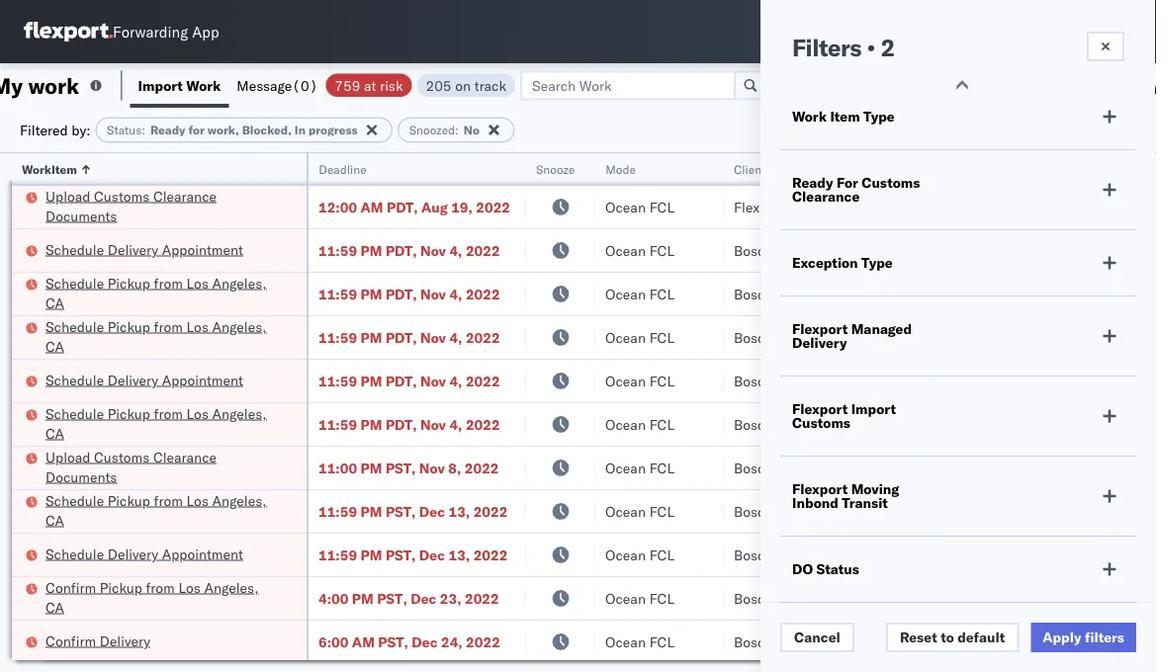 Task type: vqa. For each thing, say whether or not it's contained in the screenshot.
third the PM from the bottom of the page
no



Task type: describe. For each thing, give the bounding box(es) containing it.
import work
[[138, 77, 221, 94]]

upload customs clearance documents link for 12:00 am pdt, aug 19, 2022
[[46, 187, 281, 226]]

11:59 pm pdt, nov 4, 2022 for 2nd schedule pickup from los angeles, ca button from the top
[[319, 329, 500, 346]]

from for first schedule pickup from los angeles, ca button from the bottom of the page
[[154, 492, 183, 510]]

5 ocean fcl from the top
[[606, 373, 675, 390]]

5 flex- from the top
[[1092, 373, 1135, 390]]

1 11:59 from the top
[[319, 242, 357, 259]]

do
[[793, 561, 813, 578]]

flexport moving inbond transit
[[793, 481, 900, 512]]

snooze
[[536, 162, 575, 177]]

5 schedule from the top
[[46, 405, 104, 423]]

24,
[[441, 634, 463, 651]]

1 188 from the top
[[1135, 503, 1157, 520]]

resize handle column header for consignee
[[1027, 153, 1051, 673]]

3 schedule pickup from los angeles, ca from the top
[[46, 405, 267, 442]]

3 flex-188 from the top
[[1092, 590, 1157, 608]]

1 184 from the top
[[1135, 242, 1157, 259]]

dec for schedule delivery appointment
[[419, 547, 445, 564]]

dec for schedule pickup from los angeles, ca
[[419, 503, 445, 520]]

client name
[[734, 162, 801, 177]]

11:59 for 2nd schedule pickup from los angeles, ca button from the bottom of the page
[[319, 416, 357, 433]]

3 188 from the top
[[1135, 590, 1157, 608]]

resize handle column header for deadline
[[503, 153, 526, 673]]

cancel
[[795, 629, 841, 647]]

1 schedule delivery appointment button from the top
[[46, 240, 243, 262]]

7 resize handle column header from the left
[[1121, 153, 1145, 673]]

4 flex-188 from the top
[[1092, 634, 1157, 651]]

client name button
[[724, 157, 833, 177]]

clearance for 11:00 pm pst, nov 8, 2022
[[153, 449, 217, 466]]

4 schedule from the top
[[46, 372, 104, 389]]

exception type
[[793, 254, 893, 272]]

schedule delivery appointment for 11:59 pm pdt, nov 4, 2022
[[46, 372, 243, 389]]

mode
[[606, 162, 636, 177]]

8 flex- from the top
[[1092, 503, 1135, 520]]

9 flex- from the top
[[1092, 547, 1135, 564]]

4 184 from the top
[[1135, 373, 1157, 390]]

schedule delivery appointment link for 11:59 pm pst, dec 13, 2022
[[46, 545, 243, 564]]

reset to default button
[[886, 623, 1019, 653]]

1 flex-184 from the top
[[1092, 242, 1157, 259]]

5 flex-184 from the top
[[1092, 416, 1157, 433]]

fcl for upload customs clearance documents button corresponding to 11:00 pm pst, nov 8, 2022
[[650, 460, 675, 477]]

delivery for 11:59 pm pst, dec 13, 2022
[[108, 546, 158, 563]]

11:00 pm pst, nov 8, 2022
[[319, 460, 499, 477]]

ca for confirm pickup from los angeles, ca button
[[46, 599, 64, 616]]

pst, for schedule delivery appointment
[[386, 547, 416, 564]]

confirm pickup from los angeles, ca link
[[46, 578, 281, 618]]

my work
[[0, 72, 79, 99]]

by:
[[72, 121, 91, 139]]

13, for schedule delivery appointment
[[449, 547, 470, 564]]

consignee inside button
[[863, 162, 920, 177]]

1 - from the left
[[863, 198, 871, 216]]

flexport managed delivery
[[793, 321, 912, 352]]

forwarding app
[[113, 22, 219, 41]]

schedule pickup from los angeles, ca link for first schedule pickup from los angeles, ca button
[[46, 274, 281, 313]]

pickup for first schedule pickup from los angeles, ca button from the bottom of the page
[[108, 492, 150, 510]]

5 184 from the top
[[1135, 416, 1157, 433]]

from for 2nd schedule pickup from los angeles, ca button from the bottom of the page
[[154, 405, 183, 423]]

1 schedule from the top
[[46, 241, 104, 258]]

2 - from the left
[[871, 198, 880, 216]]

2 schedule pickup from los angeles, ca button from the top
[[46, 317, 281, 359]]

batch action
[[1075, 77, 1157, 94]]

4 schedule pickup from los angeles, ca button from the top
[[46, 491, 281, 533]]

workitem button
[[12, 157, 287, 177]]

message
[[237, 77, 292, 94]]

managed
[[852, 321, 912, 338]]

mode button
[[596, 157, 704, 177]]

import inside flexport import customs
[[852, 401, 896, 418]]

7 schedule from the top
[[46, 546, 104, 563]]

3 4, from the top
[[450, 329, 463, 346]]

customs inside flexport import customs
[[793, 415, 851, 432]]

11 flex- from the top
[[1092, 634, 1135, 651]]

ready inside ready for customs clearance
[[793, 174, 834, 191]]

2 flex-184 from the top
[[1092, 285, 1157, 303]]

2 schedule pickup from los angeles, ca from the top
[[46, 318, 267, 355]]

upload customs clearance documents for 12:00 am pdt, aug 19, 2022
[[46, 188, 217, 225]]

flexport for flexport managed delivery
[[793, 321, 848, 338]]

filters
[[1085, 629, 1125, 647]]

import work button
[[130, 63, 229, 108]]

4 ocean fcl from the top
[[606, 329, 675, 346]]

upload for 12:00 am pdt, aug 19, 2022
[[46, 188, 90, 205]]

2
[[881, 33, 895, 62]]

flexport for flexport import customs
[[793, 401, 848, 418]]

am for pst,
[[352, 634, 375, 651]]

4 188 from the top
[[1135, 634, 1157, 651]]

dec for confirm pickup from los angeles, ca
[[411, 590, 437, 608]]

2 ocean fcl from the top
[[606, 242, 675, 259]]

pdt, for 2nd schedule pickup from los angeles, ca button from the bottom of the page
[[386, 416, 417, 433]]

11:59 for first schedule pickup from los angeles, ca button from the bottom of the page
[[319, 503, 357, 520]]

action
[[1117, 77, 1157, 94]]

deadline
[[319, 162, 366, 177]]

import inside button
[[138, 77, 183, 94]]

2 fcl from the top
[[650, 242, 675, 259]]

aug
[[422, 198, 448, 216]]

exception
[[793, 254, 858, 272]]

fcl for 11:59 pm pst, dec 13, 2022's schedule delivery appointment 'button'
[[650, 547, 675, 564]]

work
[[28, 72, 79, 99]]

schedule pickup from los angeles, ca link for first schedule pickup from los angeles, ca button from the bottom of the page
[[46, 491, 281, 531]]

12:00 am pdt, aug 19, 2022
[[319, 198, 511, 216]]

schedule delivery appointment button for 11:59 pm pdt, nov 4, 2022
[[46, 371, 243, 392]]

snoozed : no
[[409, 123, 480, 138]]

snoozed
[[409, 123, 455, 138]]

resize handle column header for workitem
[[283, 153, 307, 673]]

filtered
[[20, 121, 68, 139]]

10 ocean fcl from the top
[[606, 590, 675, 608]]

clearance inside ready for customs clearance
[[793, 188, 860, 205]]

from for confirm pickup from los angeles, ca button
[[146, 579, 175, 597]]

default
[[958, 629, 1006, 647]]

1 11:59 pm pdt, nov 4, 2022 from the top
[[319, 242, 500, 259]]

1 schedule delivery appointment from the top
[[46, 241, 243, 258]]

4:00
[[319, 590, 349, 608]]

forwarding app link
[[24, 22, 219, 42]]

6:00
[[319, 634, 349, 651]]

angeles, for confirm pickup from los angeles, ca button
[[204, 579, 259, 597]]

to
[[941, 629, 955, 647]]

(0)
[[292, 77, 318, 94]]

angeles, for 2nd schedule pickup from los angeles, ca button from the bottom of the page
[[212, 405, 267, 423]]

apply filters button
[[1031, 623, 1137, 653]]

for
[[188, 123, 205, 138]]

confirm delivery
[[46, 633, 150, 650]]

pdt, for 11:59 pm pdt, nov 4, 2022's schedule delivery appointment 'button'
[[386, 373, 417, 390]]

confirm pickup from los angeles, ca
[[46, 579, 259, 616]]

nov for upload customs clearance documents button corresponding to 11:00 pm pst, nov 8, 2022
[[419, 460, 445, 477]]

ready for customs clearance
[[793, 174, 921, 205]]

upload customs clearance documents for 11:00 pm pst, nov 8, 2022
[[46, 449, 217, 486]]

resize handle column header for client name
[[829, 153, 853, 673]]

1 horizontal spatial status
[[817, 561, 860, 578]]

from for first schedule pickup from los angeles, ca button
[[154, 275, 183, 292]]

item
[[831, 108, 860, 125]]

pickup for first schedule pickup from los angeles, ca button
[[108, 275, 150, 292]]

fcl for confirm pickup from los angeles, ca button
[[650, 590, 675, 608]]

2 184 from the top
[[1135, 285, 1157, 303]]

blocked,
[[242, 123, 292, 138]]

work,
[[208, 123, 239, 138]]

apply
[[1043, 629, 1082, 647]]

forwarding
[[113, 22, 188, 41]]

4 schedule pickup from los angeles, ca from the top
[[46, 492, 267, 529]]

11:59 pm pst, dec 13, 2022 for schedule delivery appointment
[[319, 547, 508, 564]]

2 4, from the top
[[450, 285, 463, 303]]

3 resize handle column header from the left
[[572, 153, 596, 673]]

11:59 for first schedule pickup from los angeles, ca button
[[319, 285, 357, 303]]

10 flex- from the top
[[1092, 590, 1135, 608]]

pickup for 2nd schedule pickup from los angeles, ca button from the bottom of the page
[[108, 405, 150, 423]]

batch action button
[[1044, 71, 1157, 100]]

confirm for confirm delivery
[[46, 633, 96, 650]]

track
[[475, 77, 507, 94]]

moving
[[852, 481, 900, 498]]

reset to default
[[900, 629, 1006, 647]]

cancel button
[[781, 623, 855, 653]]

schedule pickup from los angeles, ca link for 2nd schedule pickup from los angeles, ca button from the bottom of the page
[[46, 404, 281, 444]]

6 ocean fcl from the top
[[606, 416, 675, 433]]

205 on track
[[426, 77, 507, 94]]

confirm pickup from los angeles, ca button
[[46, 578, 281, 620]]

2 flex-188 from the top
[[1092, 547, 1157, 564]]

4 4, from the top
[[450, 373, 463, 390]]

on
[[455, 77, 471, 94]]

1 4, from the top
[[450, 242, 463, 259]]

11:59 for 11:59 pm pst, dec 13, 2022's schedule delivery appointment 'button'
[[319, 547, 357, 564]]

filters • 2
[[793, 33, 895, 62]]

4:00 pm pst, dec 23, 2022
[[319, 590, 499, 608]]

23,
[[440, 590, 462, 608]]

ca for first schedule pickup from los angeles, ca button from the bottom of the page
[[46, 512, 64, 529]]

documents for 12:00
[[46, 207, 117, 225]]

delivery inside flexport managed delivery
[[793, 334, 847, 352]]

pickup for confirm pickup from los angeles, ca button
[[100, 579, 142, 597]]

pdt, for first schedule pickup from los angeles, ca button
[[386, 285, 417, 303]]

am for pdt,
[[361, 198, 383, 216]]

6 184 from the top
[[1135, 460, 1157, 477]]

759 at risk
[[335, 77, 403, 94]]

6:00 am pst, dec 24, 2022
[[319, 634, 501, 651]]

angeles, for first schedule pickup from los angeles, ca button
[[212, 275, 267, 292]]

2 schedule from the top
[[46, 275, 104, 292]]

confirm delivery link
[[46, 632, 150, 652]]

in
[[295, 123, 306, 138]]

4 flex-184 from the top
[[1092, 373, 1157, 390]]



Task type: locate. For each thing, give the bounding box(es) containing it.
3 11:59 from the top
[[319, 329, 357, 346]]

1 horizontal spatial import
[[852, 401, 896, 418]]

name
[[769, 162, 801, 177]]

13, for schedule pickup from los angeles, ca
[[449, 503, 470, 520]]

pickup for 2nd schedule pickup from los angeles, ca button from the top
[[108, 318, 150, 335]]

flexport for flexport moving inbond transit
[[793, 481, 848, 498]]

nov for first schedule pickup from los angeles, ca button
[[421, 285, 446, 303]]

am right 6:00
[[352, 634, 375, 651]]

2022
[[476, 198, 511, 216], [466, 242, 500, 259], [466, 285, 500, 303], [466, 329, 500, 346], [466, 373, 500, 390], [466, 416, 500, 433], [465, 460, 499, 477], [474, 503, 508, 520], [474, 547, 508, 564], [465, 590, 499, 608], [466, 634, 501, 651]]

appointment
[[162, 241, 243, 258], [162, 372, 243, 389], [162, 546, 243, 563]]

apply filters
[[1043, 629, 1125, 647]]

pm
[[361, 242, 382, 259], [361, 285, 382, 303], [361, 329, 382, 346], [361, 373, 382, 390], [361, 416, 382, 433], [361, 460, 382, 477], [361, 503, 382, 520], [361, 547, 382, 564], [352, 590, 374, 608]]

angeles, for first schedule pickup from los angeles, ca button from the bottom of the page
[[212, 492, 267, 510]]

client
[[734, 162, 766, 177]]

flex-166 button
[[1061, 193, 1157, 221], [1061, 193, 1157, 221]]

pdt, for 2nd schedule pickup from los angeles, ca button from the top
[[386, 329, 417, 346]]

5 11:59 from the top
[[319, 416, 357, 433]]

work
[[186, 77, 221, 94], [793, 108, 827, 125]]

pst, up 6:00 am pst, dec 24, 2022
[[377, 590, 407, 608]]

1 horizontal spatial :
[[455, 123, 459, 138]]

flexport down flexport managed delivery
[[793, 401, 848, 418]]

pst, for confirm delivery
[[378, 634, 408, 651]]

from
[[154, 275, 183, 292], [154, 318, 183, 335], [154, 405, 183, 423], [154, 492, 183, 510], [146, 579, 175, 597]]

schedule delivery appointment for 11:59 pm pst, dec 13, 2022
[[46, 546, 243, 563]]

1 ocean fcl from the top
[[606, 198, 675, 216]]

2 resize handle column header from the left
[[503, 153, 526, 673]]

ca for 2nd schedule pickup from los angeles, ca button from the bottom of the page
[[46, 425, 64, 442]]

3 fcl from the top
[[650, 285, 675, 303]]

pdt, for upload customs clearance documents button for 12:00 am pdt, aug 19, 2022
[[387, 198, 418, 216]]

5 4, from the top
[[450, 416, 463, 433]]

2 : from the left
[[455, 123, 459, 138]]

schedule pickup from los angeles, ca button
[[46, 274, 281, 315], [46, 317, 281, 359], [46, 404, 281, 446], [46, 491, 281, 533]]

5 11:59 pm pdt, nov 4, 2022 from the top
[[319, 416, 500, 433]]

0 vertical spatial upload
[[46, 188, 90, 205]]

1 vertical spatial documents
[[46, 469, 117, 486]]

confirm delivery button
[[46, 632, 150, 654]]

status : ready for work, blocked, in progress
[[107, 123, 358, 138]]

3 schedule delivery appointment from the top
[[46, 546, 243, 563]]

11:59 pm pdt, nov 4, 2022 for 2nd schedule pickup from los angeles, ca button from the bottom of the page
[[319, 416, 500, 433]]

0 horizontal spatial import
[[138, 77, 183, 94]]

documents for 11:00
[[46, 469, 117, 486]]

fcl for upload customs clearance documents button for 12:00 am pdt, aug 19, 2022
[[650, 198, 675, 216]]

status right do at the bottom right
[[817, 561, 860, 578]]

pdt,
[[387, 198, 418, 216], [386, 242, 417, 259], [386, 285, 417, 303], [386, 329, 417, 346], [386, 373, 417, 390], [386, 416, 417, 433]]

0 vertical spatial consignee
[[863, 162, 920, 177]]

8,
[[449, 460, 461, 477]]

confirm
[[46, 579, 96, 597], [46, 633, 96, 650]]

0 vertical spatial schedule delivery appointment
[[46, 241, 243, 258]]

pst, for confirm pickup from los angeles, ca
[[377, 590, 407, 608]]

3 schedule from the top
[[46, 318, 104, 335]]

0 vertical spatial work
[[186, 77, 221, 94]]

12:00
[[319, 198, 357, 216]]

- up exception type
[[871, 198, 880, 216]]

1 schedule delivery appointment link from the top
[[46, 240, 243, 260]]

fcl for 11:59 pm pdt, nov 4, 2022's schedule delivery appointment 'button'
[[650, 373, 675, 390]]

1 vertical spatial confirm
[[46, 633, 96, 650]]

status right by:
[[107, 123, 142, 138]]

0 vertical spatial upload customs clearance documents button
[[46, 187, 281, 228]]

dec down 11:00 pm pst, nov 8, 2022
[[419, 503, 445, 520]]

work left item
[[793, 108, 827, 125]]

flexport left moving
[[793, 481, 848, 498]]

:
[[142, 123, 145, 138], [455, 123, 459, 138]]

no
[[464, 123, 480, 138]]

upload customs clearance documents button for 12:00 am pdt, aug 19, 2022
[[46, 187, 281, 228]]

app
[[192, 22, 219, 41]]

1 ca from the top
[[46, 294, 64, 312]]

0 vertical spatial 11:59 pm pst, dec 13, 2022
[[319, 503, 508, 520]]

0 vertical spatial import
[[138, 77, 183, 94]]

confirm inside confirm pickup from los angeles, ca
[[46, 579, 96, 597]]

11:59 pm pst, dec 13, 2022 up 4:00 pm pst, dec 23, 2022
[[319, 547, 508, 564]]

6 fcl from the top
[[650, 416, 675, 433]]

flexport down client name in the top right of the page
[[734, 198, 786, 216]]

fcl for first schedule pickup from los angeles, ca button from the bottom of the page
[[650, 503, 675, 520]]

1 upload customs clearance documents from the top
[[46, 188, 217, 225]]

1 vertical spatial schedule delivery appointment button
[[46, 371, 243, 392]]

appointment for 11:59 pm pst, dec 13, 2022
[[162, 546, 243, 563]]

fcl
[[650, 198, 675, 216], [650, 242, 675, 259], [650, 285, 675, 303], [650, 329, 675, 346], [650, 373, 675, 390], [650, 416, 675, 433], [650, 460, 675, 477], [650, 503, 675, 520], [650, 547, 675, 564], [650, 590, 675, 608], [650, 634, 675, 651]]

consignee up --
[[863, 162, 920, 177]]

2 schedule pickup from los angeles, ca link from the top
[[46, 317, 281, 357]]

1 horizontal spatial ready
[[793, 174, 834, 191]]

2 flex- from the top
[[1092, 242, 1135, 259]]

os
[[1101, 24, 1120, 39]]

pst, for upload customs clearance documents
[[386, 460, 416, 477]]

1 vertical spatial type
[[862, 254, 893, 272]]

message (0)
[[237, 77, 318, 94]]

fcl for 2nd schedule pickup from los angeles, ca button from the bottom of the page
[[650, 416, 675, 433]]

11 ocean fcl from the top
[[606, 634, 675, 651]]

status
[[107, 123, 142, 138], [817, 561, 860, 578]]

0 vertical spatial appointment
[[162, 241, 243, 258]]

my
[[0, 72, 23, 99]]

do status
[[793, 561, 860, 578]]

3 schedule pickup from los angeles, ca button from the top
[[46, 404, 281, 446]]

3 ca from the top
[[46, 425, 64, 442]]

progress
[[309, 123, 358, 138]]

4 schedule pickup from los angeles, ca link from the top
[[46, 491, 281, 531]]

2 vertical spatial schedule delivery appointment link
[[46, 545, 243, 564]]

am right 12:00
[[361, 198, 383, 216]]

schedule pickup from los angeles, ca link
[[46, 274, 281, 313], [46, 317, 281, 357], [46, 404, 281, 444], [46, 491, 281, 531]]

deadline button
[[309, 157, 507, 177]]

type right item
[[864, 108, 895, 125]]

transit
[[842, 495, 888, 512]]

work inside button
[[186, 77, 221, 94]]

2 vertical spatial appointment
[[162, 546, 243, 563]]

dec left 23,
[[411, 590, 437, 608]]

1 vertical spatial 11:59 pm pst, dec 13, 2022
[[319, 547, 508, 564]]

0 vertical spatial schedule delivery appointment link
[[46, 240, 243, 260]]

flexport for flexport demo consignee
[[734, 198, 786, 216]]

1 vertical spatial appointment
[[162, 372, 243, 389]]

11:59 pm pst, dec 13, 2022 down 11:00 pm pst, nov 8, 2022
[[319, 503, 508, 520]]

0 vertical spatial status
[[107, 123, 142, 138]]

flex-166
[[1092, 198, 1157, 216]]

confirm up confirm delivery
[[46, 579, 96, 597]]

nov for 2nd schedule pickup from los angeles, ca button from the bottom of the page
[[421, 416, 446, 433]]

from inside confirm pickup from los angeles, ca
[[146, 579, 175, 597]]

flexport import customs
[[793, 401, 896, 432]]

filters
[[793, 33, 862, 62]]

consignee
[[863, 162, 920, 177], [830, 198, 896, 216]]

dec left 24,
[[412, 634, 438, 651]]

upload
[[46, 188, 90, 205], [46, 449, 90, 466]]

1 flex-188 from the top
[[1092, 503, 1157, 520]]

4 flex- from the top
[[1092, 329, 1135, 346]]

import down flexport managed delivery
[[852, 401, 896, 418]]

5 ca from the top
[[46, 599, 64, 616]]

flexport inside flexport moving inbond transit
[[793, 481, 848, 498]]

3 flex- from the top
[[1092, 285, 1135, 303]]

3 ocean fcl from the top
[[606, 285, 675, 303]]

filtered by:
[[20, 121, 91, 139]]

1 vertical spatial consignee
[[830, 198, 896, 216]]

schedule delivery appointment link for 11:59 pm pdt, nov 4, 2022
[[46, 371, 243, 390]]

2 vertical spatial schedule delivery appointment button
[[46, 545, 243, 566]]

angeles, for 2nd schedule pickup from los angeles, ca button from the top
[[212, 318, 267, 335]]

pst, for schedule pickup from los angeles, ca
[[386, 503, 416, 520]]

4 resize handle column header from the left
[[701, 153, 724, 673]]

8 ocean fcl from the top
[[606, 503, 675, 520]]

3 flex-184 from the top
[[1092, 329, 1157, 346]]

11:59 pm pst, dec 13, 2022 for schedule pickup from los angeles, ca
[[319, 503, 508, 520]]

ready left for
[[150, 123, 185, 138]]

nov for 11:59 pm pdt, nov 4, 2022's schedule delivery appointment 'button'
[[421, 373, 446, 390]]

1 vertical spatial schedule delivery appointment
[[46, 372, 243, 389]]

import down forwarding app
[[138, 77, 183, 94]]

clearance for 12:00 am pdt, aug 19, 2022
[[153, 188, 217, 205]]

schedule delivery appointment
[[46, 241, 243, 258], [46, 372, 243, 389], [46, 546, 243, 563]]

2 11:59 pm pdt, nov 4, 2022 from the top
[[319, 285, 500, 303]]

6 flex- from the top
[[1092, 416, 1135, 433]]

6 11:59 from the top
[[319, 503, 357, 520]]

resize handle column header for mode
[[701, 153, 724, 673]]

flex-
[[1092, 198, 1135, 216], [1092, 242, 1135, 259], [1092, 285, 1135, 303], [1092, 329, 1135, 346], [1092, 373, 1135, 390], [1092, 416, 1135, 433], [1092, 460, 1135, 477], [1092, 503, 1135, 520], [1092, 547, 1135, 564], [1092, 590, 1135, 608], [1092, 634, 1135, 651]]

0 vertical spatial upload customs clearance documents link
[[46, 187, 281, 226]]

fcl for the confirm delivery button
[[650, 634, 675, 651]]

nov for 2nd schedule pickup from los angeles, ca button from the top
[[421, 329, 446, 346]]

19,
[[451, 198, 473, 216]]

0 vertical spatial 13,
[[449, 503, 470, 520]]

1 vertical spatial 13,
[[449, 547, 470, 564]]

9 fcl from the top
[[650, 547, 675, 564]]

1 vertical spatial schedule delivery appointment link
[[46, 371, 243, 390]]

0 vertical spatial ready
[[150, 123, 185, 138]]

ca for first schedule pickup from los angeles, ca button
[[46, 294, 64, 312]]

delivery inside confirm delivery link
[[100, 633, 150, 650]]

11:59 for 11:59 pm pdt, nov 4, 2022's schedule delivery appointment 'button'
[[319, 373, 357, 390]]

: for snoozed
[[455, 123, 459, 138]]

pst, down 11:00 pm pst, nov 8, 2022
[[386, 503, 416, 520]]

2 vertical spatial schedule delivery appointment
[[46, 546, 243, 563]]

1 vertical spatial upload customs clearance documents
[[46, 449, 217, 486]]

angeles, inside confirm pickup from los angeles, ca
[[204, 579, 259, 597]]

work item type
[[793, 108, 895, 125]]

flexport left managed
[[793, 321, 848, 338]]

1 11:59 pm pst, dec 13, 2022 from the top
[[319, 503, 508, 520]]

--
[[863, 198, 880, 216]]

at
[[364, 77, 376, 94]]

ocean
[[606, 198, 646, 216], [606, 242, 646, 259], [777, 242, 817, 259], [906, 242, 946, 259], [606, 285, 646, 303], [777, 285, 817, 303], [906, 285, 946, 303], [606, 329, 646, 346], [777, 329, 817, 346], [906, 329, 946, 346], [606, 373, 646, 390], [777, 373, 817, 390], [906, 373, 946, 390], [606, 416, 646, 433], [777, 416, 817, 433], [906, 416, 946, 433], [606, 460, 646, 477], [777, 460, 817, 477], [906, 460, 946, 477], [606, 503, 646, 520], [777, 503, 817, 520], [906, 503, 946, 520], [606, 547, 646, 564], [777, 547, 817, 564], [906, 547, 946, 564], [606, 590, 646, 608], [777, 590, 817, 608], [906, 590, 946, 608], [606, 634, 646, 651], [777, 634, 817, 651], [906, 634, 946, 651]]

4 fcl from the top
[[650, 329, 675, 346]]

pst, up 4:00 pm pst, dec 23, 2022
[[386, 547, 416, 564]]

166
[[1135, 198, 1157, 216]]

delivery for 6:00 am pst, dec 24, 2022
[[100, 633, 150, 650]]

0 horizontal spatial ready
[[150, 123, 185, 138]]

7 11:59 from the top
[[319, 547, 357, 564]]

pst, left 8,
[[386, 460, 416, 477]]

am
[[361, 198, 383, 216], [352, 634, 375, 651]]

confirm for confirm pickup from los angeles, ca
[[46, 579, 96, 597]]

13,
[[449, 503, 470, 520], [449, 547, 470, 564]]

2 188 from the top
[[1135, 547, 1157, 564]]

flexport demo consignee
[[734, 198, 896, 216]]

1 vertical spatial upload customs clearance documents button
[[46, 448, 281, 489]]

schedule delivery appointment button for 11:59 pm pst, dec 13, 2022
[[46, 545, 243, 566]]

inbond
[[793, 495, 839, 512]]

2 13, from the top
[[449, 547, 470, 564]]

0 vertical spatial documents
[[46, 207, 117, 225]]

6 schedule from the top
[[46, 492, 104, 510]]

0 horizontal spatial work
[[186, 77, 221, 94]]

upload for 11:00 pm pst, nov 8, 2022
[[46, 449, 90, 466]]

type right exception
[[862, 254, 893, 272]]

1 vertical spatial ready
[[793, 174, 834, 191]]

0 vertical spatial confirm
[[46, 579, 96, 597]]

1 vertical spatial upload
[[46, 449, 90, 466]]

5 fcl from the top
[[650, 373, 675, 390]]

0 vertical spatial schedule delivery appointment button
[[46, 240, 243, 262]]

13, up 23,
[[449, 547, 470, 564]]

1 horizontal spatial work
[[793, 108, 827, 125]]

resize handle column header
[[283, 153, 307, 673], [503, 153, 526, 673], [572, 153, 596, 673], [701, 153, 724, 673], [829, 153, 853, 673], [1027, 153, 1051, 673], [1121, 153, 1145, 673]]

: left no
[[455, 123, 459, 138]]

0 horizontal spatial :
[[142, 123, 145, 138]]

fcl for first schedule pickup from los angeles, ca button
[[650, 285, 675, 303]]

bosch ocean test
[[734, 242, 847, 259], [863, 242, 976, 259], [734, 285, 847, 303], [863, 285, 976, 303], [734, 329, 847, 346], [863, 329, 976, 346], [734, 373, 847, 390], [863, 373, 976, 390], [734, 416, 847, 433], [863, 416, 976, 433], [734, 460, 847, 477], [863, 460, 976, 477], [734, 503, 847, 520], [863, 503, 976, 520], [734, 547, 847, 564], [863, 547, 976, 564], [734, 590, 847, 608], [863, 590, 976, 608], [734, 634, 847, 651], [863, 634, 976, 651]]

5 resize handle column header from the left
[[829, 153, 853, 673]]

upload customs clearance documents link for 11:00 pm pst, nov 8, 2022
[[46, 448, 281, 487]]

8 fcl from the top
[[650, 503, 675, 520]]

pst, down 4:00 pm pst, dec 23, 2022
[[378, 634, 408, 651]]

4 11:59 pm pdt, nov 4, 2022 from the top
[[319, 373, 500, 390]]

schedule pickup from los angeles, ca
[[46, 275, 267, 312], [46, 318, 267, 355], [46, 405, 267, 442], [46, 492, 267, 529]]

ca for 2nd schedule pickup from los angeles, ca button from the top
[[46, 338, 64, 355]]

3 appointment from the top
[[162, 546, 243, 563]]

: up workitem button
[[142, 123, 145, 138]]

flexport. image
[[24, 22, 113, 42]]

flex-188
[[1092, 503, 1157, 520], [1092, 547, 1157, 564], [1092, 590, 1157, 608], [1092, 634, 1157, 651]]

3 184 from the top
[[1135, 329, 1157, 346]]

11:59 pm pdt, nov 4, 2022 for first schedule pickup from los angeles, ca button
[[319, 285, 500, 303]]

upload customs clearance documents link
[[46, 187, 281, 226], [46, 448, 281, 487]]

1 vertical spatial status
[[817, 561, 860, 578]]

demo
[[790, 198, 826, 216]]

pickup
[[108, 275, 150, 292], [108, 318, 150, 335], [108, 405, 150, 423], [108, 492, 150, 510], [100, 579, 142, 597]]

dec up 23,
[[419, 547, 445, 564]]

1 13, from the top
[[449, 503, 470, 520]]

for
[[837, 174, 859, 191]]

workitem
[[22, 162, 77, 177]]

11:59 pm pdt, nov 4, 2022 for 11:59 pm pdt, nov 4, 2022's schedule delivery appointment 'button'
[[319, 373, 500, 390]]

from for 2nd schedule pickup from los angeles, ca button from the top
[[154, 318, 183, 335]]

9 ocean fcl from the top
[[606, 547, 675, 564]]

11:59 for 2nd schedule pickup from los angeles, ca button from the top
[[319, 329, 357, 346]]

los
[[186, 275, 209, 292], [186, 318, 209, 335], [186, 405, 209, 423], [186, 492, 209, 510], [179, 579, 201, 597]]

1 schedule pickup from los angeles, ca from the top
[[46, 275, 267, 312]]

ready up flexport demo consignee
[[793, 174, 834, 191]]

1 vertical spatial am
[[352, 634, 375, 651]]

2 upload customs clearance documents button from the top
[[46, 448, 281, 489]]

work up for
[[186, 77, 221, 94]]

1 upload from the top
[[46, 188, 90, 205]]

batch
[[1075, 77, 1114, 94]]

3 schedule delivery appointment link from the top
[[46, 545, 243, 564]]

•
[[867, 33, 876, 62]]

confirm down confirm pickup from los angeles, ca
[[46, 633, 96, 650]]

7 flex- from the top
[[1092, 460, 1135, 477]]

risk
[[380, 77, 403, 94]]

759
[[335, 77, 361, 94]]

None text field
[[937, 17, 969, 47]]

1 fcl from the top
[[650, 198, 675, 216]]

flexport inside flexport managed delivery
[[793, 321, 848, 338]]

205
[[426, 77, 452, 94]]

6 flex-184 from the top
[[1092, 460, 1157, 477]]

los inside confirm pickup from los angeles, ca
[[179, 579, 201, 597]]

schedule delivery appointment button
[[46, 240, 243, 262], [46, 371, 243, 392], [46, 545, 243, 566]]

customs inside ready for customs clearance
[[862, 174, 921, 191]]

fcl for 2nd schedule pickup from los angeles, ca button from the top
[[650, 329, 675, 346]]

0 vertical spatial am
[[361, 198, 383, 216]]

1 schedule pickup from los angeles, ca button from the top
[[46, 274, 281, 315]]

11:59 pm pst, dec 13, 2022
[[319, 503, 508, 520], [319, 547, 508, 564]]

1 flex- from the top
[[1092, 198, 1135, 216]]

customs
[[862, 174, 921, 191], [94, 188, 150, 205], [793, 415, 851, 432], [94, 449, 150, 466]]

0 vertical spatial type
[[864, 108, 895, 125]]

0 horizontal spatial status
[[107, 123, 142, 138]]

3 schedule pickup from los angeles, ca link from the top
[[46, 404, 281, 444]]

dec for confirm delivery
[[412, 634, 438, 651]]

2 ca from the top
[[46, 338, 64, 355]]

2 11:59 from the top
[[319, 285, 357, 303]]

1 vertical spatial work
[[793, 108, 827, 125]]

flexport inside flexport import customs
[[793, 401, 848, 418]]

appointment for 11:59 pm pdt, nov 4, 2022
[[162, 372, 243, 389]]

188
[[1135, 503, 1157, 520], [1135, 547, 1157, 564], [1135, 590, 1157, 608], [1135, 634, 1157, 651]]

consignee down for on the top of the page
[[830, 198, 896, 216]]

delivery for 11:59 pm pdt, nov 4, 2022
[[108, 372, 158, 389]]

2 upload customs clearance documents from the top
[[46, 449, 217, 486]]

6 resize handle column header from the left
[[1027, 153, 1051, 673]]

nov
[[421, 242, 446, 259], [421, 285, 446, 303], [421, 329, 446, 346], [421, 373, 446, 390], [421, 416, 446, 433], [419, 460, 445, 477]]

7 ocean fcl from the top
[[606, 460, 675, 477]]

Search Work text field
[[520, 71, 736, 100]]

11:00
[[319, 460, 357, 477]]

upload customs clearance documents button
[[46, 187, 281, 228], [46, 448, 281, 489]]

13, down 8,
[[449, 503, 470, 520]]

2 schedule delivery appointment button from the top
[[46, 371, 243, 392]]

2 upload customs clearance documents link from the top
[[46, 448, 281, 487]]

1 appointment from the top
[[162, 241, 243, 258]]

1 vertical spatial import
[[852, 401, 896, 418]]

upload customs clearance documents button for 11:00 pm pst, nov 8, 2022
[[46, 448, 281, 489]]

1 vertical spatial upload customs clearance documents link
[[46, 448, 281, 487]]

ca inside confirm pickup from los angeles, ca
[[46, 599, 64, 616]]

: for status
[[142, 123, 145, 138]]

0 vertical spatial upload customs clearance documents
[[46, 188, 217, 225]]

1 confirm from the top
[[46, 579, 96, 597]]

type
[[864, 108, 895, 125], [862, 254, 893, 272]]

os button
[[1087, 9, 1133, 54]]

1 upload customs clearance documents button from the top
[[46, 187, 281, 228]]

- right "demo"
[[863, 198, 871, 216]]

pickup inside confirm pickup from los angeles, ca
[[100, 579, 142, 597]]

2 schedule delivery appointment from the top
[[46, 372, 243, 389]]

schedule pickup from los angeles, ca link for 2nd schedule pickup from los angeles, ca button from the top
[[46, 317, 281, 357]]



